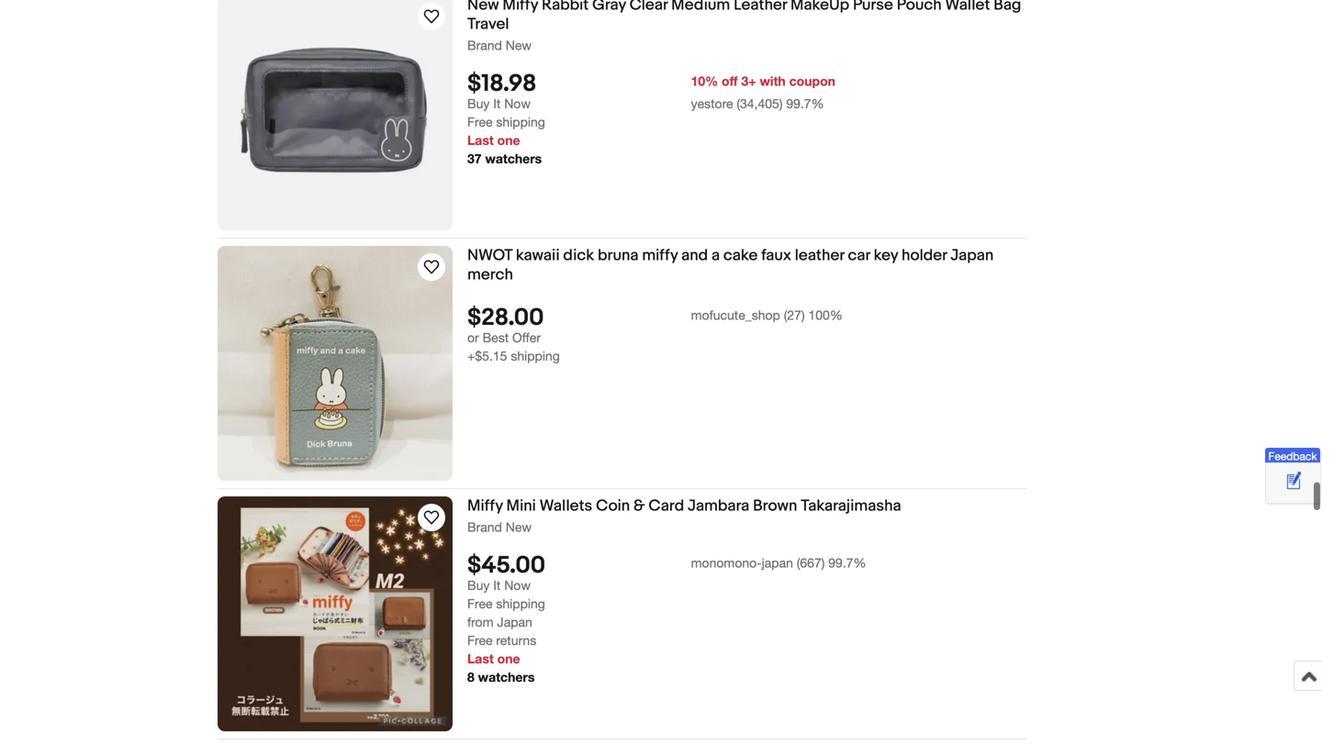 Task type: vqa. For each thing, say whether or not it's contained in the screenshot.
from at the bottom left
yes



Task type: describe. For each thing, give the bounding box(es) containing it.
wallet
[[945, 0, 990, 14]]

3+
[[741, 73, 756, 89]]

$28.00
[[467, 304, 544, 332]]

(34,405)
[[737, 96, 783, 111]]

(27)
[[784, 307, 805, 323]]

last inside yestore (34,405) 99.7% free shipping last one 37 watchers
[[467, 133, 494, 148]]

100%
[[808, 307, 843, 323]]

99.7% inside yestore (34,405) 99.7% free shipping last one 37 watchers
[[786, 96, 824, 111]]

bruna
[[598, 246, 639, 265]]

10%
[[691, 73, 718, 89]]

10% off 3+ with coupon buy it now
[[467, 73, 836, 111]]

miffy mini wallets coin & card jambara brown takarajimasha link
[[467, 497, 1027, 519]]

monomono-
[[691, 556, 762, 571]]

yestore
[[691, 96, 733, 111]]

pouch
[[897, 0, 942, 14]]

watchers inside yestore (34,405) 99.7% free shipping last one 37 watchers
[[485, 151, 542, 166]]

3 free from the top
[[467, 633, 493, 648]]

japan
[[762, 556, 793, 571]]

last inside monomono-japan (667) 99.7% buy it now free shipping from japan free returns last one 8 watchers
[[467, 651, 494, 667]]

watchers inside monomono-japan (667) 99.7% buy it now free shipping from japan free returns last one 8 watchers
[[478, 670, 535, 685]]

nwot kawaii dick bruna miffy and a cake faux leather car key holder japan merch link
[[467, 246, 1027, 288]]

or
[[467, 330, 479, 345]]

nwot kawaii dick bruna miffy and a cake faux leather car key holder japan merch heading
[[467, 246, 994, 284]]

brown
[[753, 497, 797, 516]]

brand inside miffy mini wallets coin & card jambara brown takarajimasha brand new
[[467, 520, 502, 535]]

nwot
[[467, 246, 512, 265]]

(667)
[[797, 556, 825, 571]]

new miffy rabbit gray clear medium leather makeup purse pouch wallet bag travel brand new
[[467, 0, 1021, 53]]

new miffy rabbit gray clear medium leather makeup purse pouch wallet bag travel link
[[467, 0, 1027, 37]]

holder
[[902, 246, 947, 265]]

miffy mini wallets coin & card jambara brown takarajimasha image
[[218, 497, 453, 732]]

0 vertical spatial new
[[467, 0, 499, 14]]

dick
[[563, 246, 594, 265]]

$18.98
[[467, 70, 537, 98]]

watch new miffy rabbit gray clear medium leather makeup purse pouch wallet bag travel image
[[421, 5, 443, 27]]

car
[[848, 246, 870, 265]]

off
[[722, 73, 738, 89]]

travel
[[467, 14, 509, 34]]

now inside monomono-japan (667) 99.7% buy it now free shipping from japan free returns last one 8 watchers
[[504, 578, 531, 593]]

one inside yestore (34,405) 99.7% free shipping last one 37 watchers
[[497, 133, 520, 148]]

&
[[634, 497, 645, 516]]

makeup
[[791, 0, 850, 14]]

miffy inside new miffy rabbit gray clear medium leather makeup purse pouch wallet bag travel brand new
[[503, 0, 538, 14]]

and
[[681, 246, 708, 265]]

feedback
[[1268, 450, 1317, 463]]

now inside 10% off 3+ with coupon buy it now
[[504, 96, 531, 111]]

miffy mini wallets coin & card jambara brown takarajimasha brand new
[[467, 497, 901, 535]]

new miffy rabbit gray clear medium leather makeup purse pouch wallet bag travel heading
[[467, 0, 1021, 34]]

nwot kawaii dick bruna miffy and a cake faux leather car key holder japan merch image
[[218, 246, 453, 481]]

1 vertical spatial new
[[506, 37, 532, 53]]

purse
[[853, 0, 893, 14]]

watch miffy mini wallets coin & card jambara brown takarajimasha image
[[421, 507, 443, 529]]

shipping inside mofucute_shop (27) 100% or best offer +$5.15 shipping
[[511, 348, 560, 363]]



Task type: locate. For each thing, give the bounding box(es) containing it.
1 vertical spatial free
[[467, 596, 493, 612]]

1 it from the top
[[493, 96, 501, 111]]

free
[[467, 114, 493, 129], [467, 596, 493, 612], [467, 633, 493, 648]]

shipping inside yestore (34,405) 99.7% free shipping last one 37 watchers
[[496, 114, 545, 129]]

free inside yestore (34,405) 99.7% free shipping last one 37 watchers
[[467, 114, 493, 129]]

buy inside 10% off 3+ with coupon buy it now
[[467, 96, 490, 111]]

takarajimasha
[[801, 497, 901, 516]]

yestore (34,405) 99.7% free shipping last one 37 watchers
[[467, 96, 824, 166]]

0 horizontal spatial 99.7%
[[786, 96, 824, 111]]

2 vertical spatial shipping
[[496, 596, 545, 612]]

it inside monomono-japan (667) 99.7% buy it now free shipping from japan free returns last one 8 watchers
[[493, 578, 501, 593]]

nwot kawaii dick bruna miffy and a cake faux leather car key holder japan merch
[[467, 246, 994, 284]]

1 last from the top
[[467, 133, 494, 148]]

1 horizontal spatial 99.7%
[[828, 556, 866, 571]]

watchers right the 37
[[485, 151, 542, 166]]

0 vertical spatial miffy
[[503, 0, 538, 14]]

free down from
[[467, 633, 493, 648]]

buy up from
[[467, 578, 490, 593]]

0 vertical spatial brand
[[467, 37, 502, 53]]

wallets
[[540, 497, 592, 516]]

2 vertical spatial free
[[467, 633, 493, 648]]

0 vertical spatial 99.7%
[[786, 96, 824, 111]]

1 vertical spatial last
[[467, 651, 494, 667]]

1 vertical spatial shipping
[[511, 348, 560, 363]]

1 vertical spatial brand
[[467, 520, 502, 535]]

1 now from the top
[[504, 96, 531, 111]]

miffy left rabbit at left top
[[503, 0, 538, 14]]

last up the 37
[[467, 133, 494, 148]]

bag
[[994, 0, 1021, 14]]

0 vertical spatial watchers
[[485, 151, 542, 166]]

shipping inside monomono-japan (667) 99.7% buy it now free shipping from japan free returns last one 8 watchers
[[496, 596, 545, 612]]

cake
[[723, 246, 758, 265]]

1 one from the top
[[497, 133, 520, 148]]

shipping up the returns
[[496, 596, 545, 612]]

japan inside nwot kawaii dick bruna miffy and a cake faux leather car key holder japan merch
[[951, 246, 994, 265]]

clear
[[630, 0, 668, 14]]

brand inside new miffy rabbit gray clear medium leather makeup purse pouch wallet bag travel brand new
[[467, 37, 502, 53]]

it down "travel"
[[493, 96, 501, 111]]

shipping down $18.98
[[496, 114, 545, 129]]

99.7% down "coupon"
[[786, 96, 824, 111]]

offer
[[512, 330, 541, 345]]

1 vertical spatial buy
[[467, 578, 490, 593]]

japan inside monomono-japan (667) 99.7% buy it now free shipping from japan free returns last one 8 watchers
[[497, 615, 532, 630]]

miffy inside miffy mini wallets coin & card jambara brown takarajimasha brand new
[[467, 497, 503, 516]]

miffy left mini in the left of the page
[[467, 497, 503, 516]]

99.7% inside monomono-japan (667) 99.7% buy it now free shipping from japan free returns last one 8 watchers
[[828, 556, 866, 571]]

now up the returns
[[504, 578, 531, 593]]

buy
[[467, 96, 490, 111], [467, 578, 490, 593]]

new down mini in the left of the page
[[506, 520, 532, 535]]

new right the watch new miffy rabbit gray clear medium leather makeup purse pouch wallet bag travel image
[[467, 0, 499, 14]]

japan up the returns
[[497, 615, 532, 630]]

one inside monomono-japan (667) 99.7% buy it now free shipping from japan free returns last one 8 watchers
[[497, 651, 520, 667]]

0 vertical spatial shipping
[[496, 114, 545, 129]]

monomono-japan (667) 99.7% buy it now free shipping from japan free returns last one 8 watchers
[[467, 556, 866, 685]]

2 brand from the top
[[467, 520, 502, 535]]

1 vertical spatial japan
[[497, 615, 532, 630]]

2 one from the top
[[497, 651, 520, 667]]

card
[[649, 497, 684, 516]]

leather
[[734, 0, 787, 14]]

one
[[497, 133, 520, 148], [497, 651, 520, 667]]

2 vertical spatial new
[[506, 520, 532, 535]]

medium
[[671, 0, 730, 14]]

1 vertical spatial one
[[497, 651, 520, 667]]

it up from
[[493, 578, 501, 593]]

37
[[467, 151, 482, 166]]

new
[[467, 0, 499, 14], [506, 37, 532, 53], [506, 520, 532, 535]]

leather
[[795, 246, 844, 265]]

with
[[760, 73, 786, 89]]

last up 8
[[467, 651, 494, 667]]

1 free from the top
[[467, 114, 493, 129]]

it
[[493, 96, 501, 111], [493, 578, 501, 593]]

+$5.15
[[467, 348, 507, 363]]

last
[[467, 133, 494, 148], [467, 651, 494, 667]]

free up from
[[467, 596, 493, 612]]

watchers right 8
[[478, 670, 535, 685]]

1 vertical spatial miffy
[[467, 497, 503, 516]]

0 vertical spatial one
[[497, 133, 520, 148]]

jambara
[[688, 497, 750, 516]]

2 last from the top
[[467, 651, 494, 667]]

mofucute_shop (27) 100% or best offer +$5.15 shipping
[[467, 307, 843, 363]]

now
[[504, 96, 531, 111], [504, 578, 531, 593]]

1 vertical spatial now
[[504, 578, 531, 593]]

now down "travel"
[[504, 96, 531, 111]]

2 it from the top
[[493, 578, 501, 593]]

it inside 10% off 3+ with coupon buy it now
[[493, 96, 501, 111]]

2 free from the top
[[467, 596, 493, 612]]

0 horizontal spatial japan
[[497, 615, 532, 630]]

japan
[[951, 246, 994, 265], [497, 615, 532, 630]]

buy inside monomono-japan (667) 99.7% buy it now free shipping from japan free returns last one 8 watchers
[[467, 578, 490, 593]]

miffy mini wallets coin & card jambara brown takarajimasha heading
[[467, 497, 901, 516]]

one down $18.98
[[497, 133, 520, 148]]

miffy
[[503, 0, 538, 14], [467, 497, 503, 516]]

1 vertical spatial 99.7%
[[828, 556, 866, 571]]

new miffy rabbit gray clear medium leather makeup purse pouch wallet bag travel image
[[218, 0, 453, 226]]

1 buy from the top
[[467, 96, 490, 111]]

0 vertical spatial free
[[467, 114, 493, 129]]

miffy
[[642, 246, 678, 265]]

99.7% right (667)
[[828, 556, 866, 571]]

0 vertical spatial now
[[504, 96, 531, 111]]

free up the 37
[[467, 114, 493, 129]]

mini
[[506, 497, 536, 516]]

watch nwot kawaii dick bruna miffy and a cake faux leather car key holder japan merch image
[[421, 256, 443, 278]]

2 now from the top
[[504, 578, 531, 593]]

rabbit
[[542, 0, 589, 14]]

brand up $45.00
[[467, 520, 502, 535]]

0 vertical spatial last
[[467, 133, 494, 148]]

0 vertical spatial japan
[[951, 246, 994, 265]]

0 vertical spatial it
[[493, 96, 501, 111]]

merch
[[467, 265, 513, 284]]

1 brand from the top
[[467, 37, 502, 53]]

shipping down offer
[[511, 348, 560, 363]]

1 horizontal spatial japan
[[951, 246, 994, 265]]

coupon
[[789, 73, 836, 89]]

1 vertical spatial it
[[493, 578, 501, 593]]

mofucute_shop
[[691, 307, 780, 323]]

buy up the 37
[[467, 96, 490, 111]]

1 vertical spatial watchers
[[478, 670, 535, 685]]

8
[[467, 670, 475, 685]]

faux
[[761, 246, 791, 265]]

gray
[[592, 0, 626, 14]]

new down "travel"
[[506, 37, 532, 53]]

a
[[712, 246, 720, 265]]

2 buy from the top
[[467, 578, 490, 593]]

japan right holder at the right
[[951, 246, 994, 265]]

from
[[467, 615, 494, 630]]

brand down "travel"
[[467, 37, 502, 53]]

shipping
[[496, 114, 545, 129], [511, 348, 560, 363], [496, 596, 545, 612]]

0 vertical spatial buy
[[467, 96, 490, 111]]

best
[[483, 330, 509, 345]]

brand
[[467, 37, 502, 53], [467, 520, 502, 535]]

coin
[[596, 497, 630, 516]]

one down the returns
[[497, 651, 520, 667]]

returns
[[496, 633, 536, 648]]

new inside miffy mini wallets coin & card jambara brown takarajimasha brand new
[[506, 520, 532, 535]]

kawaii
[[516, 246, 560, 265]]

watchers
[[485, 151, 542, 166], [478, 670, 535, 685]]

$45.00
[[467, 552, 546, 580]]

key
[[874, 246, 898, 265]]

99.7%
[[786, 96, 824, 111], [828, 556, 866, 571]]



